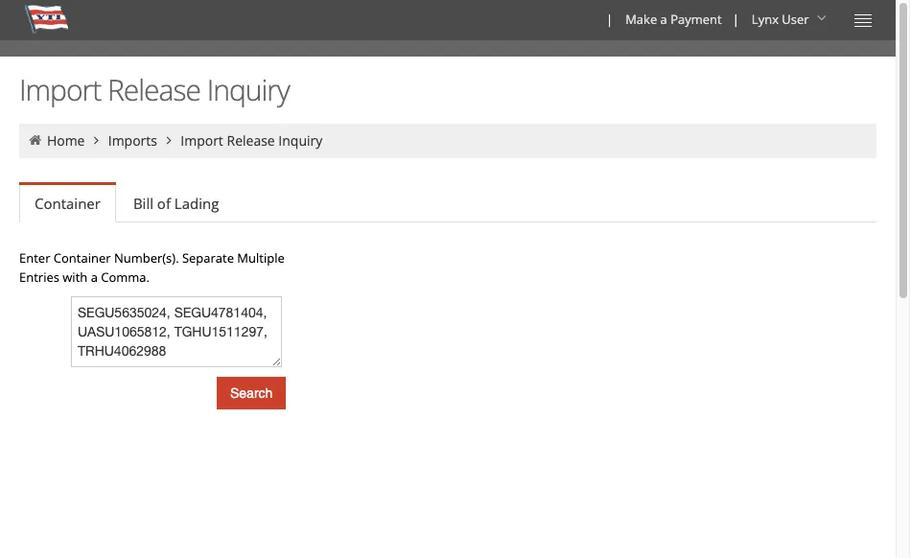 Task type: describe. For each thing, give the bounding box(es) containing it.
make a payment link
[[617, 0, 729, 40]]

1 vertical spatial inquiry
[[278, 131, 323, 150]]

1 horizontal spatial release
[[227, 131, 275, 150]]

with
[[63, 269, 88, 286]]

a inside "enter container number(s).  separate multiple entries with a comma."
[[91, 269, 98, 286]]

import release inquiry link
[[181, 131, 323, 150]]

bill of lading
[[133, 194, 219, 213]]

angle down image
[[812, 12, 832, 25]]

1 horizontal spatial a
[[661, 11, 667, 28]]

imports link
[[108, 131, 157, 150]]

angle right image
[[88, 133, 105, 147]]

payment
[[671, 11, 722, 28]]

home
[[47, 131, 85, 150]]

0 horizontal spatial release
[[107, 70, 200, 109]]

lynx user link
[[743, 0, 838, 40]]

make
[[626, 11, 657, 28]]

1 horizontal spatial import
[[181, 131, 223, 150]]

home link
[[47, 131, 85, 150]]

home image
[[27, 133, 44, 147]]

bill of lading link
[[118, 184, 234, 223]]

search
[[230, 386, 273, 401]]

imports
[[108, 131, 157, 150]]

enter
[[19, 249, 50, 267]]



Task type: vqa. For each thing, say whether or not it's contained in the screenshot.
ENTER
yes



Task type: locate. For each thing, give the bounding box(es) containing it.
1 vertical spatial a
[[91, 269, 98, 286]]

0 vertical spatial release
[[107, 70, 200, 109]]

0 vertical spatial import
[[19, 70, 101, 109]]

1 vertical spatial import
[[181, 131, 223, 150]]

0 vertical spatial a
[[661, 11, 667, 28]]

0 horizontal spatial a
[[91, 269, 98, 286]]

a right with
[[91, 269, 98, 286]]

import up home
[[19, 70, 101, 109]]

0 horizontal spatial import
[[19, 70, 101, 109]]

container up with
[[54, 249, 111, 267]]

a right make
[[661, 11, 667, 28]]

comma.
[[101, 269, 150, 286]]

a
[[661, 11, 667, 28], [91, 269, 98, 286]]

container link
[[19, 185, 116, 223]]

entries
[[19, 269, 59, 286]]

0 vertical spatial import release inquiry
[[19, 70, 289, 109]]

container down home link
[[35, 194, 101, 213]]

import release inquiry
[[19, 70, 289, 109], [181, 131, 323, 150]]

1 vertical spatial import release inquiry
[[181, 131, 323, 150]]

0 vertical spatial container
[[35, 194, 101, 213]]

lynx user
[[752, 11, 809, 28]]

inquiry
[[207, 70, 289, 109], [278, 131, 323, 150]]

release right angle right image
[[227, 131, 275, 150]]

search button
[[217, 377, 286, 410]]

import release inquiry right angle right image
[[181, 131, 323, 150]]

1 | from the left
[[606, 11, 613, 28]]

| left make
[[606, 11, 613, 28]]

lynx
[[752, 11, 779, 28]]

angle right image
[[161, 133, 177, 147]]

0 vertical spatial inquiry
[[207, 70, 289, 109]]

separate
[[182, 249, 234, 267]]

make a payment
[[626, 11, 722, 28]]

| left lynx
[[733, 11, 739, 28]]

of
[[157, 194, 171, 213]]

user
[[782, 11, 809, 28]]

bill
[[133, 194, 153, 213]]

2 | from the left
[[733, 11, 739, 28]]

None text field
[[71, 296, 282, 367]]

release up angle right image
[[107, 70, 200, 109]]

import right angle right image
[[181, 131, 223, 150]]

1 vertical spatial release
[[227, 131, 275, 150]]

1 horizontal spatial |
[[733, 11, 739, 28]]

lading
[[174, 194, 219, 213]]

import release inquiry up angle right image
[[19, 70, 289, 109]]

release
[[107, 70, 200, 109], [227, 131, 275, 150]]

container inside "enter container number(s).  separate multiple entries with a comma."
[[54, 249, 111, 267]]

import
[[19, 70, 101, 109], [181, 131, 223, 150]]

1 vertical spatial container
[[54, 249, 111, 267]]

container
[[35, 194, 101, 213], [54, 249, 111, 267]]

|
[[606, 11, 613, 28], [733, 11, 739, 28]]

enter container number(s).  separate multiple entries with a comma.
[[19, 249, 285, 286]]

multiple
[[237, 249, 285, 267]]

0 horizontal spatial |
[[606, 11, 613, 28]]

number(s).
[[114, 249, 179, 267]]



